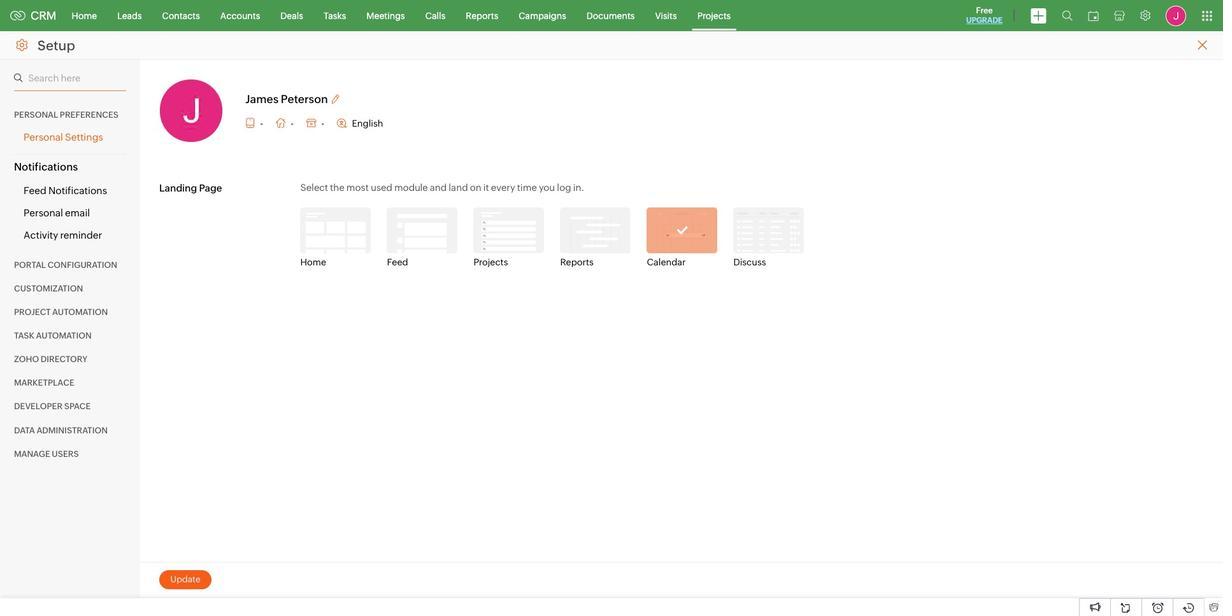 Task type: locate. For each thing, give the bounding box(es) containing it.
free upgrade
[[967, 6, 1003, 25]]

search image
[[1062, 10, 1073, 21]]

deals
[[281, 11, 303, 21]]

meetings link
[[356, 0, 415, 31]]

visits
[[655, 11, 677, 21]]

profile image
[[1166, 5, 1187, 26]]

projects
[[698, 11, 731, 21]]

create menu element
[[1024, 0, 1055, 31]]

calls link
[[415, 0, 456, 31]]

leads link
[[107, 0, 152, 31]]

home link
[[62, 0, 107, 31]]

home
[[72, 11, 97, 21]]

documents link
[[577, 0, 645, 31]]

crm
[[31, 9, 56, 22]]

documents
[[587, 11, 635, 21]]

search element
[[1055, 0, 1081, 31]]

profile element
[[1159, 0, 1194, 31]]

projects link
[[687, 0, 741, 31]]



Task type: vqa. For each thing, say whether or not it's contained in the screenshot.
deals
yes



Task type: describe. For each thing, give the bounding box(es) containing it.
free
[[977, 6, 993, 15]]

campaigns link
[[509, 0, 577, 31]]

upgrade
[[967, 16, 1003, 25]]

visits link
[[645, 0, 687, 31]]

crm link
[[10, 9, 56, 22]]

deals link
[[270, 0, 314, 31]]

reports link
[[456, 0, 509, 31]]

contacts
[[162, 11, 200, 21]]

create menu image
[[1031, 8, 1047, 23]]

meetings
[[367, 11, 405, 21]]

tasks
[[324, 11, 346, 21]]

leads
[[117, 11, 142, 21]]

tasks link
[[314, 0, 356, 31]]

accounts
[[220, 11, 260, 21]]

reports
[[466, 11, 499, 21]]

accounts link
[[210, 0, 270, 31]]

calendar image
[[1089, 11, 1099, 21]]

calls
[[426, 11, 446, 21]]

campaigns
[[519, 11, 566, 21]]

contacts link
[[152, 0, 210, 31]]



